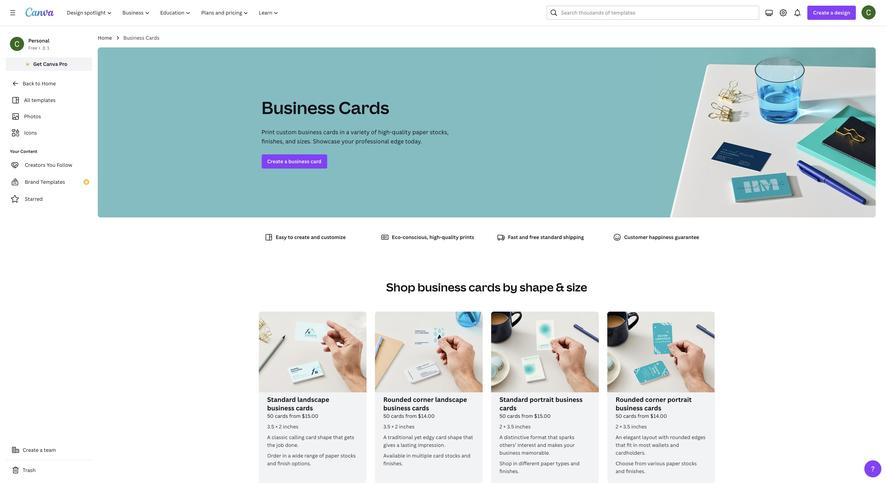 Task type: describe. For each thing, give the bounding box(es) containing it.
back
[[23, 80, 34, 87]]

× for rounded corner portrait business cards
[[620, 423, 622, 430]]

3.5 × 2 inches for 50
[[267, 423, 299, 430]]

gets
[[344, 434, 354, 441]]

get canva pro
[[33, 61, 67, 67]]

eco-
[[392, 234, 403, 241]]

photos link
[[10, 110, 88, 123]]

from inside rounded corner portrait business cards 50 cards from $14.00
[[638, 413, 650, 420]]

portrait inside standard portrait business cards 50 cards from $15.00
[[530, 395, 554, 404]]

classic
[[272, 434, 288, 441]]

of inside order in a wide range of paper stocks and finish options.
[[319, 452, 324, 459]]

options.
[[292, 460, 311, 467]]

shop for shop in different paper types and finishes.
[[500, 460, 512, 467]]

shipping
[[564, 234, 584, 241]]

1 vertical spatial quality
[[442, 234, 459, 241]]

back to home link
[[6, 77, 92, 91]]

conscious,
[[403, 234, 428, 241]]

× for standard portrait business cards
[[504, 423, 506, 430]]

fit
[[627, 442, 632, 449]]

card inside a traditional yet edgy card shape that gives a lasting impression.
[[436, 434, 447, 441]]

a inside order in a wide range of paper stocks and finish options.
[[288, 452, 291, 459]]

types
[[556, 460, 570, 467]]

starred link
[[6, 192, 92, 206]]

rounded corner landscape business cards 50 cards from $14.00
[[384, 395, 467, 420]]

with
[[659, 434, 669, 441]]

variety
[[351, 128, 370, 136]]

to for back
[[35, 80, 40, 87]]

print custom business cards in a variety of high-quality paper stocks, finishes, and sizes. showcase your professional edge today.
[[262, 128, 449, 145]]

the
[[267, 442, 275, 449]]

shape for by
[[520, 280, 554, 295]]

standard portrait business cards link
[[500, 395, 590, 412]]

1 3.5 from the left
[[267, 423, 274, 430]]

creators you follow link
[[6, 158, 92, 172]]

1 horizontal spatial high-
[[430, 234, 442, 241]]

corner for landscape
[[413, 395, 434, 404]]

50 inside standard landscape business cards 50 cards from $15.00
[[267, 413, 274, 420]]

in for standard portrait business cards
[[513, 460, 518, 467]]

&
[[556, 280, 564, 295]]

shop for shop business cards by shape & size
[[386, 280, 416, 295]]

content
[[20, 148, 37, 154]]

and inside order in a wide range of paper stocks and finish options.
[[267, 460, 276, 467]]

sparks
[[559, 434, 575, 441]]

impression.
[[418, 442, 446, 449]]

today.
[[405, 137, 422, 145]]

50 inside standard portrait business cards 50 cards from $15.00
[[500, 413, 506, 420]]

from inside choose from various paper stocks and finishes.
[[635, 460, 647, 467]]

and inside choose from various paper stocks and finishes.
[[616, 468, 625, 475]]

professional
[[356, 137, 389, 145]]

icons
[[24, 129, 37, 136]]

4 3.5 from the left
[[623, 423, 630, 430]]

a classic calling card shape that gets the job done.
[[267, 434, 354, 449]]

customer happiness guarantee
[[624, 234, 700, 241]]

in inside "an elegant layout with rounded edges that fit in most wallets and cardholders."
[[633, 442, 638, 449]]

wide
[[292, 452, 303, 459]]

standard landscape business cards image
[[259, 312, 367, 393]]

from inside standard landscape business cards 50 cards from $15.00
[[289, 413, 301, 420]]

trash link
[[6, 463, 92, 478]]

guarantee
[[675, 234, 700, 241]]

finishes. for rounded corner portrait business cards
[[626, 468, 646, 475]]

available
[[384, 452, 405, 459]]

rounded for rounded corner portrait business cards
[[616, 395, 644, 404]]

rounded corner landscape business cards image
[[375, 312, 483, 393]]

that inside a distinctive format that sparks others' interest and makes your business memorable.
[[548, 434, 558, 441]]

done.
[[285, 442, 299, 449]]

edgy
[[423, 434, 435, 441]]

all templates
[[24, 97, 56, 103]]

multiple
[[412, 452, 432, 459]]

inches for rounded corner portrait business cards
[[632, 423, 647, 430]]

a for standard portrait business cards
[[500, 434, 503, 441]]

most
[[639, 442, 651, 449]]

different
[[519, 460, 540, 467]]

showcase
[[313, 137, 340, 145]]

customer
[[624, 234, 648, 241]]

brand templates link
[[6, 175, 92, 189]]

paper inside print custom business cards in a variety of high-quality paper stocks, finishes, and sizes. showcase your professional edge today.
[[413, 128, 429, 136]]

card for business
[[311, 158, 322, 165]]

paper inside order in a wide range of paper stocks and finish options.
[[325, 452, 339, 459]]

photos
[[24, 113, 41, 120]]

corner for portrait
[[646, 395, 666, 404]]

inches for standard landscape business cards
[[283, 423, 299, 430]]

elegant
[[624, 434, 641, 441]]

business inside standard landscape business cards 50 cards from $15.00
[[267, 404, 295, 412]]

shape for card
[[318, 434, 332, 441]]

follow
[[57, 162, 72, 168]]

rounded corner portrait business cards 50 cards from $14.00
[[616, 395, 692, 420]]

3 2 from the left
[[500, 423, 502, 430]]

and inside "an elegant layout with rounded edges that fit in most wallets and cardholders."
[[670, 442, 680, 449]]

0 vertical spatial business cards
[[123, 34, 160, 41]]

lasting
[[401, 442, 417, 449]]

finishes. for standard portrait business cards
[[500, 468, 519, 475]]

a down custom
[[285, 158, 287, 165]]

easy to create and customize
[[276, 234, 346, 241]]

canva
[[43, 61, 58, 67]]

job
[[277, 442, 284, 449]]

edges
[[692, 434, 706, 441]]

0 vertical spatial business
[[123, 34, 144, 41]]

pro
[[59, 61, 67, 67]]

$14.00 for portrait
[[651, 413, 667, 420]]

standard portrait business cards 50 cards from $15.00
[[500, 395, 583, 420]]

stocks for rounded corner portrait business cards
[[682, 460, 697, 467]]

a traditional yet edgy card shape that gives a lasting impression.
[[384, 434, 473, 449]]

creators you follow
[[25, 162, 72, 168]]

back to home
[[23, 80, 56, 87]]

creators
[[25, 162, 45, 168]]

in for rounded corner landscape business cards
[[407, 452, 411, 459]]

finish
[[278, 460, 291, 467]]

0 vertical spatial cards
[[146, 34, 160, 41]]

create a design button
[[808, 6, 856, 20]]

design
[[835, 9, 851, 16]]

create a team
[[23, 447, 56, 454]]

customize
[[321, 234, 346, 241]]

makes
[[548, 442, 563, 449]]

and inside the shop in different paper types and finishes.
[[571, 460, 580, 467]]

standard landscape business cards link
[[267, 395, 358, 412]]

edge
[[391, 137, 404, 145]]

brand
[[25, 179, 39, 185]]

paper inside choose from various paper stocks and finishes.
[[667, 460, 681, 467]]

1 horizontal spatial business
[[262, 96, 335, 119]]

business inside print custom business cards in a variety of high-quality paper stocks, finishes, and sizes. showcase your professional edge today.
[[298, 128, 322, 136]]

2 3.5 from the left
[[384, 423, 391, 430]]

standard for standard portrait business cards
[[500, 395, 528, 404]]

free
[[530, 234, 539, 241]]

a inside button
[[40, 447, 43, 454]]

quality inside print custom business cards in a variety of high-quality paper stocks, finishes, and sizes. showcase your professional edge today.
[[392, 128, 411, 136]]

wallets
[[652, 442, 669, 449]]

business inside standard portrait business cards 50 cards from $15.00
[[556, 395, 583, 404]]

traditional
[[388, 434, 413, 441]]



Task type: vqa. For each thing, say whether or not it's contained in the screenshot.
'paper' within the Order in a wide range of paper stocks and finish options.
yes



Task type: locate. For each thing, give the bounding box(es) containing it.
a down traditional
[[397, 442, 400, 449]]

high- up edge
[[378, 128, 392, 136]]

corner inside rounded corner portrait business cards 50 cards from $14.00
[[646, 395, 666, 404]]

0 horizontal spatial 3.5 × 2 inches
[[267, 423, 299, 430]]

2 standard from the left
[[500, 395, 528, 404]]

memorable.
[[522, 450, 550, 456]]

create a business card
[[267, 158, 322, 165]]

2 up an at bottom
[[616, 423, 619, 430]]

create left team in the bottom of the page
[[23, 447, 39, 454]]

stocks,
[[430, 128, 449, 136]]

50 up distinctive
[[500, 413, 506, 420]]

2 $14.00 from the left
[[651, 413, 667, 420]]

create for create a design
[[814, 9, 830, 16]]

of
[[371, 128, 377, 136], [319, 452, 324, 459]]

finishes. inside available in multiple card stocks and finishes.
[[384, 460, 403, 467]]

inches up traditional
[[399, 423, 415, 430]]

None search field
[[547, 6, 760, 20]]

× for rounded corner landscape business cards
[[392, 423, 394, 430]]

top level navigation element
[[62, 6, 285, 20]]

templates
[[32, 97, 56, 103]]

a left variety
[[346, 128, 349, 136]]

3 3.5 from the left
[[507, 423, 514, 430]]

of up professional
[[371, 128, 377, 136]]

size
[[567, 280, 588, 295]]

$14.00 for landscape
[[418, 413, 435, 420]]

paper right range
[[325, 452, 339, 459]]

business inside a distinctive format that sparks others' interest and makes your business memorable.
[[500, 450, 521, 456]]

card down impression.
[[433, 452, 444, 459]]

in left different
[[513, 460, 518, 467]]

rounded inside rounded corner portrait business cards 50 cards from $14.00
[[616, 395, 644, 404]]

1 inches from the left
[[283, 423, 299, 430]]

landscape inside rounded corner landscape business cards 50 cards from $14.00
[[435, 395, 467, 404]]

in inside available in multiple card stocks and finishes.
[[407, 452, 411, 459]]

0 horizontal spatial rounded
[[384, 395, 412, 404]]

business inside rounded corner landscape business cards 50 cards from $14.00
[[384, 404, 411, 412]]

and inside print custom business cards in a variety of high-quality paper stocks, finishes, and sizes. showcase your professional edge today.
[[285, 137, 296, 145]]

shop
[[386, 280, 416, 295], [500, 460, 512, 467]]

1 horizontal spatial stocks
[[445, 452, 460, 459]]

card
[[311, 158, 322, 165], [306, 434, 317, 441], [436, 434, 447, 441], [433, 452, 444, 459]]

rounded corner portrait business cards image
[[607, 312, 715, 393]]

0 vertical spatial shop
[[386, 280, 416, 295]]

shape up range
[[318, 434, 332, 441]]

× up 'classic'
[[276, 423, 278, 430]]

0 horizontal spatial high-
[[378, 128, 392, 136]]

from
[[289, 413, 301, 420], [406, 413, 417, 420], [522, 413, 533, 420], [638, 413, 650, 420], [635, 460, 647, 467]]

your inside a distinctive format that sparks others' interest and makes your business memorable.
[[564, 442, 575, 449]]

calling
[[289, 434, 305, 441]]

card for calling
[[306, 434, 317, 441]]

3.5 × 2 inches up 'classic'
[[267, 423, 299, 430]]

a up others'
[[500, 434, 503, 441]]

stocks down gets
[[341, 452, 356, 459]]

create down finishes,
[[267, 158, 283, 165]]

create a team button
[[6, 443, 92, 457]]

create left design
[[814, 9, 830, 16]]

0 horizontal spatial $15.00
[[302, 413, 319, 420]]

cards up variety
[[339, 96, 389, 119]]

0 horizontal spatial 2 × 3.5 inches
[[500, 423, 531, 430]]

1 horizontal spatial landscape
[[435, 395, 467, 404]]

1 horizontal spatial create
[[267, 158, 283, 165]]

2 × 3.5 inches for cards
[[616, 423, 647, 430]]

1 horizontal spatial cards
[[339, 96, 389, 119]]

3 × from the left
[[504, 423, 506, 430]]

1 horizontal spatial 2 × 3.5 inches
[[616, 423, 647, 430]]

get canva pro button
[[6, 57, 92, 71]]

easy
[[276, 234, 287, 241]]

your down variety
[[342, 137, 354, 145]]

finishes. inside the shop in different paper types and finishes.
[[500, 468, 519, 475]]

you
[[47, 162, 55, 168]]

0 horizontal spatial standard
[[267, 395, 296, 404]]

business inside create a business card link
[[289, 158, 310, 165]]

0 vertical spatial your
[[342, 137, 354, 145]]

1 horizontal spatial shop
[[500, 460, 512, 467]]

business inside rounded corner portrait business cards 50 cards from $14.00
[[616, 404, 643, 412]]

1 vertical spatial business
[[262, 96, 335, 119]]

team
[[44, 447, 56, 454]]

2 a from the left
[[384, 434, 387, 441]]

stocks inside available in multiple card stocks and finishes.
[[445, 452, 460, 459]]

a inside a classic calling card shape that gets the job done.
[[267, 434, 271, 441]]

your content
[[10, 148, 37, 154]]

inches up distinctive
[[515, 423, 531, 430]]

0 horizontal spatial shape
[[318, 434, 332, 441]]

a for standard landscape business cards
[[267, 434, 271, 441]]

0 horizontal spatial your
[[342, 137, 354, 145]]

2 up traditional
[[395, 423, 398, 430]]

1 horizontal spatial of
[[371, 128, 377, 136]]

inches for standard portrait business cards
[[515, 423, 531, 430]]

that inside "an elegant layout with rounded edges that fit in most wallets and cardholders."
[[616, 442, 626, 449]]

$15.00
[[302, 413, 319, 420], [535, 413, 551, 420]]

2 rounded from the left
[[616, 395, 644, 404]]

templates
[[40, 179, 65, 185]]

3.5 up elegant at the right bottom of page
[[623, 423, 630, 430]]

a inside print custom business cards in a variety of high-quality paper stocks, finishes, and sizes. showcase your professional edge today.
[[346, 128, 349, 136]]

paper up today.
[[413, 128, 429, 136]]

2 × from the left
[[392, 423, 394, 430]]

1 portrait from the left
[[530, 395, 554, 404]]

quality
[[392, 128, 411, 136], [442, 234, 459, 241]]

create
[[294, 234, 310, 241]]

× up an at bottom
[[620, 423, 622, 430]]

$15.00 down standard portrait business cards 'link'
[[535, 413, 551, 420]]

2 × 3.5 inches
[[500, 423, 531, 430], [616, 423, 647, 430]]

1 horizontal spatial home
[[98, 34, 112, 41]]

2 horizontal spatial finishes.
[[626, 468, 646, 475]]

2 50 from the left
[[384, 413, 390, 420]]

standard for standard landscape business cards
[[267, 395, 296, 404]]

from down cardholders.
[[635, 460, 647, 467]]

card for multiple
[[433, 452, 444, 459]]

0 horizontal spatial shop
[[386, 280, 416, 295]]

0 horizontal spatial a
[[267, 434, 271, 441]]

0 horizontal spatial create
[[23, 447, 39, 454]]

personal
[[28, 37, 49, 44]]

fast and free standard shipping
[[508, 234, 584, 241]]

in for standard landscape business cards
[[283, 452, 287, 459]]

0 horizontal spatial finishes.
[[384, 460, 403, 467]]

3.5 × 2 inches up traditional
[[384, 423, 415, 430]]

4 50 from the left
[[616, 413, 622, 420]]

2 portrait from the left
[[668, 395, 692, 404]]

quality up edge
[[392, 128, 411, 136]]

1 landscape from the left
[[298, 395, 329, 404]]

a up gives
[[384, 434, 387, 441]]

2 horizontal spatial a
[[500, 434, 503, 441]]

rounded corner portrait business cards link
[[616, 395, 707, 412]]

in left variety
[[340, 128, 345, 136]]

50 up 'classic'
[[267, 413, 274, 420]]

finishes,
[[262, 137, 284, 145]]

finishes. down different
[[500, 468, 519, 475]]

$14.00
[[418, 413, 435, 420], [651, 413, 667, 420]]

a inside a traditional yet edgy card shape that gives a lasting impression.
[[397, 442, 400, 449]]

0 horizontal spatial stocks
[[341, 452, 356, 459]]

corner inside rounded corner landscape business cards 50 cards from $14.00
[[413, 395, 434, 404]]

1 × from the left
[[276, 423, 278, 430]]

a inside a distinctive format that sparks others' interest and makes your business memorable.
[[500, 434, 503, 441]]

create for create a team
[[23, 447, 39, 454]]

available in multiple card stocks and finishes.
[[384, 452, 471, 467]]

others'
[[500, 442, 517, 449]]

a up the
[[267, 434, 271, 441]]

1 standard from the left
[[267, 395, 296, 404]]

a
[[267, 434, 271, 441], [384, 434, 387, 441], [500, 434, 503, 441]]

stocks inside order in a wide range of paper stocks and finish options.
[[341, 452, 356, 459]]

choose from various paper stocks and finishes.
[[616, 460, 697, 475]]

happiness
[[649, 234, 674, 241]]

2 horizontal spatial create
[[814, 9, 830, 16]]

2 horizontal spatial stocks
[[682, 460, 697, 467]]

a inside dropdown button
[[831, 9, 834, 16]]

cards inside print custom business cards in a variety of high-quality paper stocks, finishes, and sizes. showcase your professional edge today.
[[323, 128, 338, 136]]

shape
[[520, 280, 554, 295], [318, 434, 332, 441], [448, 434, 462, 441]]

3 50 from the left
[[500, 413, 506, 420]]

of inside print custom business cards in a variety of high-quality paper stocks, finishes, and sizes. showcase your professional edge today.
[[371, 128, 377, 136]]

1 $14.00 from the left
[[418, 413, 435, 420]]

format
[[531, 434, 547, 441]]

standard
[[267, 395, 296, 404], [500, 395, 528, 404]]

1 horizontal spatial 3.5 × 2 inches
[[384, 423, 415, 430]]

1 vertical spatial home
[[42, 80, 56, 87]]

$15.00 for landscape
[[302, 413, 319, 420]]

various
[[648, 460, 665, 467]]

50 up traditional
[[384, 413, 390, 420]]

2 landscape from the left
[[435, 395, 467, 404]]

0 vertical spatial to
[[35, 80, 40, 87]]

0 vertical spatial home
[[98, 34, 112, 41]]

2 2 × 3.5 inches from the left
[[616, 423, 647, 430]]

1 2 × 3.5 inches from the left
[[500, 423, 531, 430]]

paper right 'various'
[[667, 460, 681, 467]]

1 horizontal spatial business cards
[[262, 96, 389, 119]]

quality left prints
[[442, 234, 459, 241]]

a for rounded corner landscape business cards
[[384, 434, 387, 441]]

0 horizontal spatial corner
[[413, 395, 434, 404]]

portrait inside rounded corner portrait business cards 50 cards from $14.00
[[668, 395, 692, 404]]

an elegant layout with rounded edges that fit in most wallets and cardholders.
[[616, 434, 706, 456]]

2 2 from the left
[[395, 423, 398, 430]]

3 inches from the left
[[515, 423, 531, 430]]

2 vertical spatial create
[[23, 447, 39, 454]]

1 corner from the left
[[413, 395, 434, 404]]

1 horizontal spatial corner
[[646, 395, 666, 404]]

1 vertical spatial of
[[319, 452, 324, 459]]

shape left the &
[[520, 280, 554, 295]]

0 vertical spatial high-
[[378, 128, 392, 136]]

1 2 from the left
[[279, 423, 282, 430]]

range
[[305, 452, 318, 459]]

0 horizontal spatial business cards
[[123, 34, 160, 41]]

$15.00 inside standard landscape business cards 50 cards from $15.00
[[302, 413, 319, 420]]

1 3.5 × 2 inches from the left
[[267, 423, 299, 430]]

2 × 3.5 inches for 50
[[500, 423, 531, 430]]

inches for rounded corner landscape business cards
[[399, 423, 415, 430]]

2 × 3.5 inches up elegant at the right bottom of page
[[616, 423, 647, 430]]

0 horizontal spatial of
[[319, 452, 324, 459]]

4 × from the left
[[620, 423, 622, 430]]

flat lay of canva business cards on top of a desk image
[[649, 47, 876, 218]]

a inside a traditional yet edgy card shape that gives a lasting impression.
[[384, 434, 387, 441]]

1 a from the left
[[267, 434, 271, 441]]

rounded inside rounded corner landscape business cards 50 cards from $14.00
[[384, 395, 412, 404]]

0 vertical spatial of
[[371, 128, 377, 136]]

in right the fit
[[633, 442, 638, 449]]

from inside standard portrait business cards 50 cards from $15.00
[[522, 413, 533, 420]]

2 inches from the left
[[399, 423, 415, 430]]

create inside button
[[23, 447, 39, 454]]

1 $15.00 from the left
[[302, 413, 319, 420]]

your inside print custom business cards in a variety of high-quality paper stocks, finishes, and sizes. showcase your professional edge today.
[[342, 137, 354, 145]]

$15.00 down standard landscape business cards link
[[302, 413, 319, 420]]

card right calling
[[306, 434, 317, 441]]

create for create a business card
[[267, 158, 283, 165]]

in inside order in a wide range of paper stocks and finish options.
[[283, 452, 287, 459]]

order
[[267, 452, 281, 459]]

1 vertical spatial cards
[[339, 96, 389, 119]]

inches up elegant at the right bottom of page
[[632, 423, 647, 430]]

from down standard portrait business cards 'link'
[[522, 413, 533, 420]]

2 3.5 × 2 inches from the left
[[384, 423, 415, 430]]

rounded
[[670, 434, 691, 441]]

icons link
[[10, 126, 88, 140]]

2 × 3.5 inches up distinctive
[[500, 423, 531, 430]]

shop inside the shop in different paper types and finishes.
[[500, 460, 512, 467]]

$14.00 inside rounded corner portrait business cards 50 cards from $14.00
[[651, 413, 667, 420]]

50 inside rounded corner landscape business cards 50 cards from $14.00
[[384, 413, 390, 420]]

stocks down the rounded
[[682, 460, 697, 467]]

1 horizontal spatial a
[[384, 434, 387, 441]]

to for easy
[[288, 234, 293, 241]]

finishes. down available
[[384, 460, 403, 467]]

cards down "top level navigation" element at the left of the page
[[146, 34, 160, 41]]

1 vertical spatial high-
[[430, 234, 442, 241]]

that inside a classic calling card shape that gets the job done.
[[333, 434, 343, 441]]

standard
[[541, 234, 562, 241]]

standard inside standard landscape business cards 50 cards from $15.00
[[267, 395, 296, 404]]

your down sparks
[[564, 442, 575, 449]]

shape inside a traditional yet edgy card shape that gives a lasting impression.
[[448, 434, 462, 441]]

from up calling
[[289, 413, 301, 420]]

shape right edgy
[[448, 434, 462, 441]]

create a design
[[814, 9, 851, 16]]

in up finish
[[283, 452, 287, 459]]

that inside a traditional yet edgy card shape that gives a lasting impression.
[[464, 434, 473, 441]]

× for standard landscape business cards
[[276, 423, 278, 430]]

1 vertical spatial create
[[267, 158, 283, 165]]

0 horizontal spatial portrait
[[530, 395, 554, 404]]

shop business cards by shape & size
[[386, 280, 588, 295]]

standard inside standard portrait business cards 50 cards from $15.00
[[500, 395, 528, 404]]

landscape inside standard landscape business cards 50 cards from $15.00
[[298, 395, 329, 404]]

in down lasting
[[407, 452, 411, 459]]

4 2 from the left
[[616, 423, 619, 430]]

standard landscape business cards 50 cards from $15.00
[[267, 395, 329, 420]]

0 horizontal spatial business
[[123, 34, 144, 41]]

high- inside print custom business cards in a variety of high-quality paper stocks, finishes, and sizes. showcase your professional edge today.
[[378, 128, 392, 136]]

landscape
[[298, 395, 329, 404], [435, 395, 467, 404]]

business cards
[[123, 34, 160, 41], [262, 96, 389, 119]]

2 corner from the left
[[646, 395, 666, 404]]

finishes. down choose
[[626, 468, 646, 475]]

4 inches from the left
[[632, 423, 647, 430]]

1 horizontal spatial to
[[288, 234, 293, 241]]

create inside dropdown button
[[814, 9, 830, 16]]

from down rounded corner landscape business cards link
[[406, 413, 417, 420]]

3.5 × 2 inches for cards
[[384, 423, 415, 430]]

business up custom
[[262, 96, 335, 119]]

a distinctive format that sparks others' interest and makes your business memorable.
[[500, 434, 575, 456]]

cards
[[146, 34, 160, 41], [339, 96, 389, 119]]

1 vertical spatial shop
[[500, 460, 512, 467]]

1 horizontal spatial portrait
[[668, 395, 692, 404]]

0 horizontal spatial to
[[35, 80, 40, 87]]

interest
[[518, 442, 536, 449]]

eco-conscious, high-quality prints
[[392, 234, 474, 241]]

$15.00 inside standard portrait business cards 50 cards from $15.00
[[535, 413, 551, 420]]

christina overa image
[[862, 5, 876, 19]]

0 vertical spatial create
[[814, 9, 830, 16]]

free •
[[28, 45, 40, 51]]

fast
[[508, 234, 518, 241]]

1
[[47, 45, 49, 51]]

1 horizontal spatial quality
[[442, 234, 459, 241]]

card down showcase
[[311, 158, 322, 165]]

1 horizontal spatial $15.00
[[535, 413, 551, 420]]

1 vertical spatial to
[[288, 234, 293, 241]]

stocks inside choose from various paper stocks and finishes.
[[682, 460, 697, 467]]

high- right conscious,
[[430, 234, 442, 241]]

business right home link
[[123, 34, 144, 41]]

2 horizontal spatial shape
[[520, 280, 554, 295]]

shape inside a classic calling card shape that gets the job done.
[[318, 434, 332, 441]]

1 horizontal spatial finishes.
[[500, 468, 519, 475]]

1 rounded from the left
[[384, 395, 412, 404]]

0 horizontal spatial $14.00
[[418, 413, 435, 420]]

from inside rounded corner landscape business cards 50 cards from $14.00
[[406, 413, 417, 420]]

choose
[[616, 460, 634, 467]]

$14.00 inside rounded corner landscape business cards 50 cards from $14.00
[[418, 413, 435, 420]]

1 horizontal spatial standard
[[500, 395, 528, 404]]

$14.00 down rounded corner portrait business cards link
[[651, 413, 667, 420]]

50 inside rounded corner portrait business cards 50 cards from $14.00
[[616, 413, 622, 420]]

cardholders.
[[616, 450, 646, 456]]

$14.00 down rounded corner landscape business cards link
[[418, 413, 435, 420]]

3.5 up traditional
[[384, 423, 391, 430]]

inches up calling
[[283, 423, 299, 430]]

business
[[298, 128, 322, 136], [289, 158, 310, 165], [418, 280, 467, 295], [556, 395, 583, 404], [267, 404, 295, 412], [384, 404, 411, 412], [616, 404, 643, 412], [500, 450, 521, 456]]

3 a from the left
[[500, 434, 503, 441]]

corner
[[413, 395, 434, 404], [646, 395, 666, 404]]

free
[[28, 45, 37, 51]]

from down rounded corner portrait business cards link
[[638, 413, 650, 420]]

create a business card link
[[262, 154, 327, 169]]

1 vertical spatial your
[[564, 442, 575, 449]]

paper
[[413, 128, 429, 136], [325, 452, 339, 459], [541, 460, 555, 467], [667, 460, 681, 467]]

card inside available in multiple card stocks and finishes.
[[433, 452, 444, 459]]

gives
[[384, 442, 396, 449]]

and inside a distinctive format that sparks others' interest and makes your business memorable.
[[538, 442, 547, 449]]

1 50 from the left
[[267, 413, 274, 420]]

Search search field
[[561, 6, 755, 19]]

1 horizontal spatial rounded
[[616, 395, 644, 404]]

a left team in the bottom of the page
[[40, 447, 43, 454]]

home link
[[98, 34, 112, 42]]

custom
[[276, 128, 297, 136]]

finishes. inside choose from various paper stocks and finishes.
[[626, 468, 646, 475]]

stocks for rounded corner landscape business cards
[[445, 452, 460, 459]]

your
[[10, 148, 19, 154]]

of right range
[[319, 452, 324, 459]]

2 $15.00 from the left
[[535, 413, 551, 420]]

× up traditional
[[392, 423, 394, 430]]

0 horizontal spatial cards
[[146, 34, 160, 41]]

card up impression.
[[436, 434, 447, 441]]

2 up others'
[[500, 423, 502, 430]]

a left wide
[[288, 452, 291, 459]]

finishes. for rounded corner landscape business cards
[[384, 460, 403, 467]]

2 up 'classic'
[[279, 423, 282, 430]]

a left design
[[831, 9, 834, 16]]

brand templates
[[25, 179, 65, 185]]

paper inside the shop in different paper types and finishes.
[[541, 460, 555, 467]]

0 horizontal spatial landscape
[[298, 395, 329, 404]]

0 horizontal spatial quality
[[392, 128, 411, 136]]

rounded for rounded corner landscape business cards
[[384, 395, 412, 404]]

50 up an at bottom
[[616, 413, 622, 420]]

1 horizontal spatial shape
[[448, 434, 462, 441]]

card inside a classic calling card shape that gets the job done.
[[306, 434, 317, 441]]

standard portrait business cards image
[[491, 312, 599, 393]]

by
[[503, 280, 518, 295]]

1 horizontal spatial your
[[564, 442, 575, 449]]

1 vertical spatial business cards
[[262, 96, 389, 119]]

0 vertical spatial quality
[[392, 128, 411, 136]]

finishes.
[[384, 460, 403, 467], [500, 468, 519, 475], [626, 468, 646, 475]]

×
[[276, 423, 278, 430], [392, 423, 394, 430], [504, 423, 506, 430], [620, 423, 622, 430]]

paper left 'types'
[[541, 460, 555, 467]]

cards
[[323, 128, 338, 136], [469, 280, 501, 295], [296, 404, 313, 412], [412, 404, 429, 412], [500, 404, 517, 412], [645, 404, 662, 412], [275, 413, 288, 420], [391, 413, 404, 420], [507, 413, 521, 420], [624, 413, 637, 420]]

3.5 up 'classic'
[[267, 423, 274, 430]]

in inside print custom business cards in a variety of high-quality paper stocks, finishes, and sizes. showcase your professional edge today.
[[340, 128, 345, 136]]

in inside the shop in different paper types and finishes.
[[513, 460, 518, 467]]

to right back
[[35, 80, 40, 87]]

× up distinctive
[[504, 423, 506, 430]]

1 horizontal spatial $14.00
[[651, 413, 667, 420]]

to right easy
[[288, 234, 293, 241]]

3.5 up distinctive
[[507, 423, 514, 430]]

inches
[[283, 423, 299, 430], [399, 423, 415, 430], [515, 423, 531, 430], [632, 423, 647, 430]]

and inside available in multiple card stocks and finishes.
[[462, 452, 471, 459]]

stocks down impression.
[[445, 452, 460, 459]]

0 horizontal spatial home
[[42, 80, 56, 87]]

home
[[98, 34, 112, 41], [42, 80, 56, 87]]

print
[[262, 128, 275, 136]]

prints
[[460, 234, 474, 241]]

$15.00 for portrait
[[535, 413, 551, 420]]

all
[[24, 97, 30, 103]]



